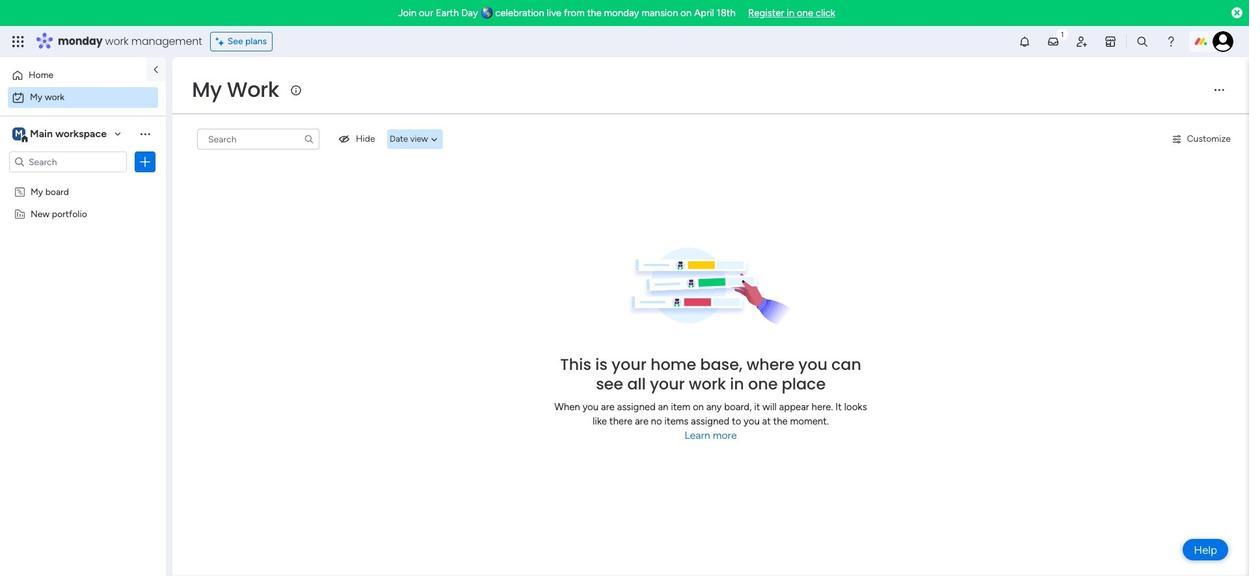 Task type: describe. For each thing, give the bounding box(es) containing it.
2 vertical spatial option
[[0, 180, 166, 182]]

workspace options image
[[139, 127, 152, 140]]

search image
[[304, 134, 314, 144]]

update feed image
[[1047, 35, 1060, 48]]

invite members image
[[1075, 35, 1088, 48]]

welcome to my work feature image image
[[629, 248, 793, 327]]

workspace image
[[12, 127, 25, 141]]

select product image
[[12, 35, 25, 48]]

search everything image
[[1136, 35, 1149, 48]]

1 image
[[1057, 27, 1068, 41]]

Search in workspace field
[[27, 155, 109, 169]]



Task type: locate. For each thing, give the bounding box(es) containing it.
Filter dashboard by text search field
[[197, 129, 319, 150]]

monday marketplace image
[[1104, 35, 1117, 48]]

options image
[[139, 155, 152, 169]]

1 vertical spatial option
[[8, 87, 158, 108]]

notifications image
[[1018, 35, 1031, 48]]

None search field
[[197, 129, 319, 150]]

jacob simon image
[[1213, 31, 1233, 52]]

option
[[8, 65, 139, 86], [8, 87, 158, 108], [0, 180, 166, 182]]

help image
[[1165, 35, 1178, 48]]

list box
[[0, 178, 166, 400]]

menu image
[[1213, 83, 1226, 96]]

see plans image
[[216, 34, 228, 49]]

0 vertical spatial option
[[8, 65, 139, 86]]

workspace selection element
[[12, 126, 109, 143]]



Task type: vqa. For each thing, say whether or not it's contained in the screenshot.
HELP icon
yes



